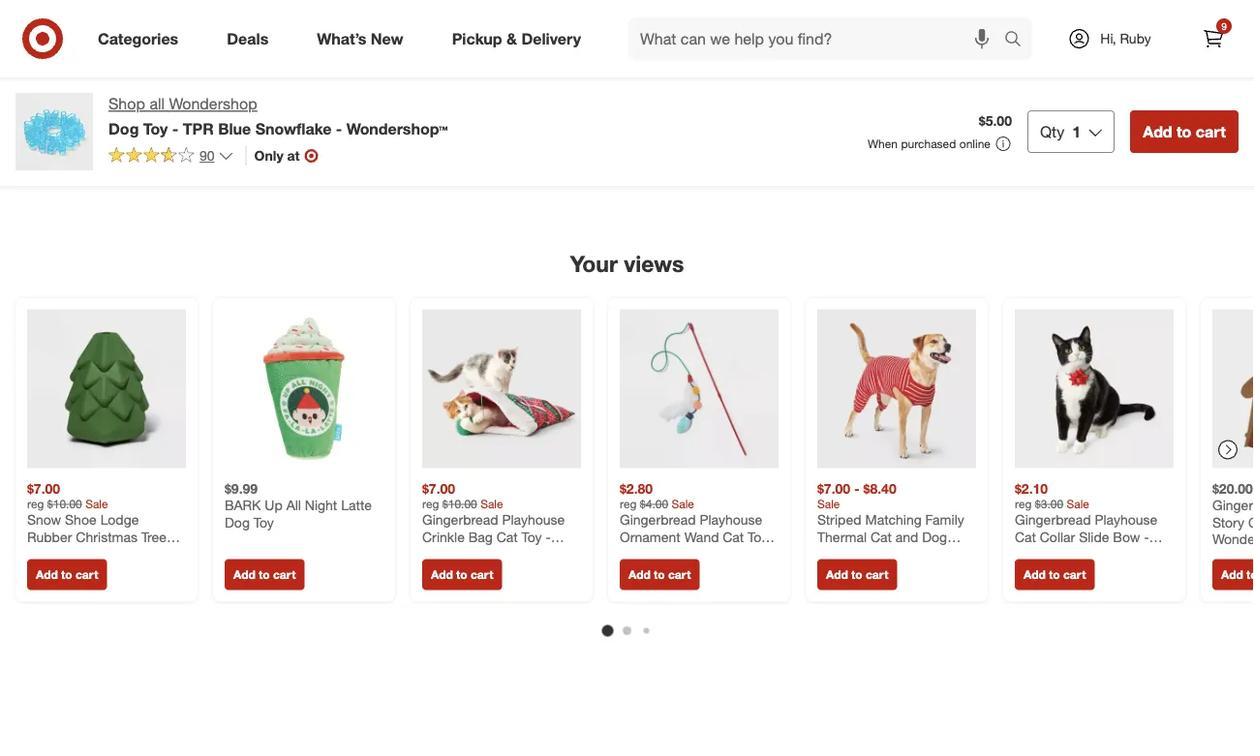 Task type: vqa. For each thing, say whether or not it's contained in the screenshot.
the biscuit "ICON"
no



Task type: locate. For each thing, give the bounding box(es) containing it.
$7.00 inside $7.00 reg $10.00 sale gingerbread playhouse crinkle bag cat toy - wondershop™
[[422, 480, 455, 497]]

sale inside $7.00 reg $10.00 sale
[[85, 497, 108, 512]]

0 horizontal spatial gingerbread
[[422, 512, 498, 529]]

playhouse right $4.00
[[700, 512, 762, 529]]

3 $7.00 from the left
[[817, 480, 850, 497]]

latte
[[341, 497, 372, 514]]

add for gingerbread playhouse cat collar slide bow - wondershop™ image
[[1024, 568, 1046, 582]]

reg inside $7.00 reg $10.00 sale
[[27, 497, 44, 512]]

add down $7.00 - $8.40 sale
[[826, 568, 848, 582]]

1 vertical spatial &
[[1066, 154, 1076, 173]]

2 horizontal spatial $7.00
[[817, 480, 850, 497]]

gingerbread playhouse 2 story cat scratcher - wondershop™ image
[[1213, 310, 1254, 469]]

cart down $7.00 reg $10.00 sale
[[75, 568, 98, 582]]

2 gingerbread from the left
[[620, 512, 696, 529]]

gingerbread inside $7.00 reg $10.00 sale gingerbread playhouse crinkle bag cat toy - wondershop™
[[422, 512, 498, 529]]

hi,
[[1100, 30, 1116, 47]]

reg inside $2.10 reg $3.00 sale gingerbread playhouse cat collar slide bow - wondershop™
[[1015, 497, 1032, 512]]

wondershop™ inside $2.80 reg $4.00 sale gingerbread playhouse ornament wand cat toy - wondershop™
[[620, 546, 704, 563]]

playhouse inside $2.80 reg $4.00 sale gingerbread playhouse ornament wand cat toy - wondershop™
[[700, 512, 762, 529]]

to for "bark up all night latte dog toy" image
[[259, 568, 270, 582]]

ruby
[[1120, 30, 1151, 47]]

playhouse
[[502, 512, 565, 529], [700, 512, 762, 529], [1095, 512, 1158, 529]]

4 reg from the left
[[1015, 497, 1032, 512]]

snowflake
[[255, 119, 332, 138]]

reg inside $2.80 reg $4.00 sale gingerbread playhouse ornament wand cat toy - wondershop™
[[620, 497, 637, 512]]

categories link
[[81, 17, 203, 60]]

add down crinkle at left bottom
[[431, 568, 453, 582]]

deals
[[227, 29, 269, 48]]

- right bag
[[546, 529, 551, 546]]

$20.00 gingerb
[[1213, 480, 1254, 548]]

wondershop™ inside $2.10 reg $3.00 sale gingerbread playhouse cat collar slide bow - wondershop™
[[1015, 546, 1099, 563]]

add right 1
[[1143, 122, 1172, 141]]

$7.00 - $8.40 sale
[[817, 480, 896, 512]]

toys
[[163, 154, 194, 173]]

ornament
[[620, 529, 681, 546]]

0 horizontal spatial $10.00
[[47, 497, 82, 512]]

5 sale from the left
[[1067, 497, 1089, 512]]

add down collar
[[1024, 568, 1046, 582]]

1 horizontal spatial cat
[[723, 529, 744, 546]]

gingerbread for crinkle
[[422, 512, 498, 529]]

2 cat from the left
[[723, 529, 744, 546]]

sale
[[85, 497, 108, 512], [480, 497, 503, 512], [672, 497, 694, 512], [817, 497, 840, 512], [1067, 497, 1089, 512]]

cart down all
[[273, 568, 296, 582]]

shop all wondershop dog toy - tpr blue snowflake - wondershop™
[[108, 94, 448, 138]]

playhouse for gingerbread playhouse crinkle bag cat toy - wondershop™
[[502, 512, 565, 529]]

$7.00 inside $7.00 - $8.40 sale
[[817, 480, 850, 497]]

toy down all
[[143, 119, 168, 138]]

toy right wand
[[748, 529, 768, 546]]

4 sale from the left
[[817, 497, 840, 512]]

reg for $7.00
[[422, 497, 439, 512]]

1 cat from the left
[[497, 529, 518, 546]]

cart for snow shoe lodge rubber christmas tree treater dog toy - wondershop™ image on the left of page
[[75, 568, 98, 582]]

dog
[[108, 119, 139, 138], [130, 154, 159, 173], [231, 154, 260, 173], [225, 514, 250, 531]]

playhouse inside $7.00 reg $10.00 sale gingerbread playhouse crinkle bag cat toy - wondershop™
[[502, 512, 565, 529]]

2 playhouse from the left
[[700, 512, 762, 529]]

1 gingerbread from the left
[[422, 512, 498, 529]]

$7.00
[[27, 480, 60, 497], [422, 480, 455, 497], [817, 480, 850, 497]]

qty
[[1040, 122, 1065, 141]]

playhouse right bag
[[502, 512, 565, 529]]

up
[[265, 497, 283, 514]]

dog inside the $9.99 bark up all night latte dog toy
[[225, 514, 250, 531]]

dog down blue
[[231, 154, 260, 173]]

bow
[[1113, 529, 1140, 546]]

dog down shop
[[108, 119, 139, 138]]

reg inside $7.00 reg $10.00 sale gingerbread playhouse crinkle bag cat toy - wondershop™
[[422, 497, 439, 512]]

cat for bag
[[497, 529, 518, 546]]

sale for gingerbread playhouse cat collar slide bow - wondershop™
[[1067, 497, 1089, 512]]

- inside $2.10 reg $3.00 sale gingerbread playhouse cat collar slide bow - wondershop™
[[1144, 529, 1149, 546]]

wondershop™ inside shop all wondershop dog toy - tpr blue snowflake - wondershop™
[[346, 119, 448, 138]]

to for gingerbread playhouse 2 story cat scratcher - wondershop™ image at the right of page
[[1247, 568, 1254, 582]]

wrapping
[[950, 154, 1016, 173]]

hi, ruby
[[1100, 30, 1151, 47]]

cart down $7.00 - $8.40 sale
[[866, 568, 888, 582]]

add to cart for snow shoe lodge rubber christmas tree treater dog toy - wondershop™ image on the left of page
[[36, 568, 98, 582]]

toy right bag
[[522, 529, 542, 546]]

add to cart button
[[1130, 110, 1239, 153], [27, 560, 107, 591], [225, 560, 304, 591], [422, 560, 502, 591], [620, 560, 700, 591], [817, 560, 897, 591], [1015, 560, 1095, 591]]

reg for $2.10
[[1015, 497, 1032, 512]]

1 horizontal spatial gingerbread
[[620, 512, 696, 529]]

add to cart button for gingerbread playhouse cat collar slide bow - wondershop™ image
[[1015, 560, 1095, 591]]

0 horizontal spatial &
[[507, 29, 517, 48]]

2 horizontal spatial cat
[[1015, 529, 1036, 546]]

add to cart for gingerbread playhouse crinkle bag cat toy - wondershop™ 'image'
[[431, 568, 493, 582]]

3 reg from the left
[[620, 497, 637, 512]]

$2.80 reg $4.00 sale gingerbread playhouse ornament wand cat toy - wondershop™
[[620, 480, 777, 563]]

gingerbread inside $2.80 reg $4.00 sale gingerbread playhouse ornament wand cat toy - wondershop™
[[620, 512, 696, 529]]

$20.00
[[1213, 480, 1253, 497]]

cat
[[497, 529, 518, 546], [723, 529, 744, 546], [1015, 529, 1036, 546]]

sale inside $7.00 reg $10.00 sale gingerbread playhouse crinkle bag cat toy - wondershop™
[[480, 497, 503, 512]]

add down ornament
[[629, 568, 651, 582]]

$10.00 inside $7.00 reg $10.00 sale gingerbread playhouse crinkle bag cat toy - wondershop™
[[442, 497, 477, 512]]

cart
[[1196, 122, 1226, 141], [75, 568, 98, 582], [273, 568, 296, 582], [471, 568, 493, 582], [668, 568, 691, 582], [866, 568, 888, 582], [1063, 568, 1086, 582]]

what's
[[317, 29, 366, 48]]

cart down wand
[[668, 568, 691, 582]]

sale inside $2.10 reg $3.00 sale gingerbread playhouse cat collar slide bow - wondershop™
[[1067, 497, 1089, 512]]

$7.00 for $7.00 - $8.40
[[817, 480, 850, 497]]

$10.00 inside $7.00 reg $10.00 sale
[[47, 497, 82, 512]]

- inside $2.80 reg $4.00 sale gingerbread playhouse ornament wand cat toy - wondershop™
[[772, 529, 777, 546]]

new
[[371, 29, 404, 48]]

cat inside $2.80 reg $4.00 sale gingerbread playhouse ornament wand cat toy - wondershop™
[[723, 529, 744, 546]]

1 $7.00 from the left
[[27, 480, 60, 497]]

toy inside $2.80 reg $4.00 sale gingerbread playhouse ornament wand cat toy - wondershop™
[[748, 529, 768, 546]]

bark up all night latte dog toy image
[[225, 310, 384, 469]]

gingerbread for ornament
[[620, 512, 696, 529]]

sale inside $2.80 reg $4.00 sale gingerbread playhouse ornament wand cat toy - wondershop™
[[672, 497, 694, 512]]

add to cart button for gingerbread playhouse crinkle bag cat toy - wondershop™ 'image'
[[422, 560, 502, 591]]

- right wand
[[772, 529, 777, 546]]

1 playhouse from the left
[[502, 512, 565, 529]]

$9.99
[[225, 480, 258, 497]]

add for gingerbread playhouse 2 story cat scratcher - wondershop™ image at the right of page
[[1221, 568, 1243, 582]]

to for gingerbread playhouse cat collar slide bow - wondershop™ image
[[1049, 568, 1060, 582]]

2 $7.00 from the left
[[422, 480, 455, 497]]

cat right wand
[[723, 529, 744, 546]]

dog inside 'link'
[[231, 154, 260, 173]]

2 reg from the left
[[422, 497, 439, 512]]

- right bow
[[1144, 529, 1149, 546]]

treats
[[264, 154, 305, 173]]

add to cart button for "bark up all night latte dog toy" image
[[225, 560, 304, 591]]

toy
[[143, 119, 168, 138], [254, 514, 274, 531], [522, 529, 542, 546], [748, 529, 768, 546]]

& left sup...
[[1066, 154, 1076, 173]]

- inside $7.00 reg $10.00 sale gingerbread playhouse crinkle bag cat toy - wondershop™
[[546, 529, 551, 546]]

90 link
[[108, 146, 234, 168]]

-
[[172, 119, 178, 138], [336, 119, 342, 138], [854, 480, 860, 497], [546, 529, 551, 546], [772, 529, 777, 546], [1144, 529, 1149, 546]]

add down $7.00 reg $10.00 sale
[[36, 568, 58, 582]]

cat left collar
[[1015, 529, 1036, 546]]

sale inside $7.00 - $8.40 sale
[[817, 497, 840, 512]]

& right pickup
[[507, 29, 517, 48]]

image of dog toy - tpr blue snowflake - wondershop™ image
[[15, 93, 93, 170]]

$7.00 for $7.00
[[27, 480, 60, 497]]

wondershop™ for $2.10
[[1015, 546, 1099, 563]]

2 horizontal spatial playhouse
[[1095, 512, 1158, 529]]

0 vertical spatial &
[[507, 29, 517, 48]]

views
[[624, 251, 684, 278]]

cart for "bark up all night latte dog toy" image
[[273, 568, 296, 582]]

3 gingerbread from the left
[[1015, 512, 1091, 529]]

0 horizontal spatial $7.00
[[27, 480, 60, 497]]

add to cart button for snow shoe lodge rubber christmas tree treater dog toy - wondershop™ image on the left of page
[[27, 560, 107, 591]]

1 $10.00 from the left
[[47, 497, 82, 512]]

gingerbread playhouse crinkle bag cat toy - wondershop™ image
[[422, 310, 581, 469]]

cat for wand
[[723, 529, 744, 546]]

1 horizontal spatial playhouse
[[700, 512, 762, 529]]

$10.00
[[47, 497, 82, 512], [442, 497, 477, 512]]

add down $20.00 gingerb
[[1221, 568, 1243, 582]]

gingerbread inside $2.10 reg $3.00 sale gingerbread playhouse cat collar slide bow - wondershop™
[[1015, 512, 1091, 529]]

add to cart for gingerbread playhouse cat collar slide bow - wondershop™ image
[[1024, 568, 1086, 582]]

cat right bag
[[497, 529, 518, 546]]

$7.00 reg $10.00 sale
[[27, 480, 108, 512]]

0 horizontal spatial cat
[[497, 529, 518, 546]]

2 horizontal spatial gingerbread
[[1015, 512, 1091, 529]]

3 sale from the left
[[672, 497, 694, 512]]

wondershop™ inside $7.00 reg $10.00 sale gingerbread playhouse crinkle bag cat toy - wondershop™
[[422, 546, 507, 563]]

$7.00 inside $7.00 reg $10.00 sale
[[27, 480, 60, 497]]

purchased
[[901, 137, 956, 151]]

add inside add to button
[[1221, 568, 1243, 582]]

playhouse inside $2.10 reg $3.00 sale gingerbread playhouse cat collar slide bow - wondershop™
[[1095, 512, 1158, 529]]

1 horizontal spatial $10.00
[[442, 497, 477, 512]]

online
[[960, 137, 991, 151]]

gingerbread
[[422, 512, 498, 529], [620, 512, 696, 529], [1015, 512, 1091, 529]]

sale for gingerbread playhouse ornament wand cat toy - wondershop™
[[672, 497, 694, 512]]

toy inside the $9.99 bark up all night latte dog toy
[[254, 514, 274, 531]]

2 sale from the left
[[480, 497, 503, 512]]

reg
[[27, 497, 44, 512], [422, 497, 439, 512], [620, 497, 637, 512], [1015, 497, 1032, 512]]

to for the gingerbread playhouse ornament wand cat toy - wondershop™ image
[[654, 568, 665, 582]]

&
[[507, 29, 517, 48], [1066, 154, 1076, 173]]

3 playhouse from the left
[[1095, 512, 1158, 529]]

dog down $9.99
[[225, 514, 250, 531]]

0 horizontal spatial playhouse
[[502, 512, 565, 529]]

1 horizontal spatial $7.00
[[422, 480, 455, 497]]

$3.00
[[1035, 497, 1063, 512]]

search
[[996, 31, 1042, 50]]

playhouse right collar
[[1095, 512, 1158, 529]]

- left $8.40
[[854, 480, 860, 497]]

qty 1
[[1040, 122, 1081, 141]]

cat inside $7.00 reg $10.00 sale gingerbread playhouse crinkle bag cat toy - wondershop™
[[497, 529, 518, 546]]

3 cat from the left
[[1015, 529, 1036, 546]]

2 $10.00 from the left
[[442, 497, 477, 512]]

add for the gingerbread playhouse ornament wand cat toy - wondershop™ image
[[629, 568, 651, 582]]

pickup
[[452, 29, 502, 48]]

1 reg from the left
[[27, 497, 44, 512]]

toy left all
[[254, 514, 274, 531]]

to for gingerbread playhouse crinkle bag cat toy - wondershop™ 'image'
[[456, 568, 467, 582]]

to
[[1177, 122, 1192, 141], [61, 568, 72, 582], [259, 568, 270, 582], [456, 568, 467, 582], [654, 568, 665, 582], [851, 568, 863, 582], [1049, 568, 1060, 582], [1247, 568, 1254, 582]]

bark
[[225, 497, 261, 514]]

1 sale from the left
[[85, 497, 108, 512]]

wondershop™
[[346, 119, 448, 138], [422, 546, 507, 563], [620, 546, 704, 563], [1015, 546, 1099, 563]]

add down bark on the bottom of the page
[[233, 568, 255, 582]]

cart for gingerbread playhouse cat collar slide bow - wondershop™ image
[[1063, 568, 1086, 582]]

cart down bag
[[471, 568, 493, 582]]

$7.00 reg $10.00 sale gingerbread playhouse crinkle bag cat toy - wondershop™
[[422, 480, 565, 563]]

reg for $2.80
[[620, 497, 637, 512]]

add
[[1143, 122, 1172, 141], [36, 568, 58, 582], [233, 568, 255, 582], [431, 568, 453, 582], [629, 568, 651, 582], [826, 568, 848, 582], [1024, 568, 1046, 582], [1221, 568, 1243, 582]]

add to cart
[[1143, 122, 1226, 141], [36, 568, 98, 582], [233, 568, 296, 582], [431, 568, 493, 582], [629, 568, 691, 582], [826, 568, 888, 582], [1024, 568, 1086, 582]]

cart down collar
[[1063, 568, 1086, 582]]



Task type: describe. For each thing, give the bounding box(es) containing it.
toy inside shop all wondershop dog toy - tpr blue snowflake - wondershop™
[[143, 119, 168, 138]]

90
[[200, 147, 215, 164]]

$2.10
[[1015, 480, 1048, 497]]

tpr
[[183, 119, 214, 138]]

cart for striped matching family thermal cat and dog pajamas - wondershop™ - white/red image
[[866, 568, 888, 582]]

dog toys
[[130, 154, 194, 173]]

cart for gingerbread playhouse crinkle bag cat toy - wondershop™ 'image'
[[471, 568, 493, 582]]

playhouse for gingerbread playhouse cat collar slide bow - wondershop™
[[1095, 512, 1158, 529]]

when
[[868, 137, 898, 151]]

search button
[[996, 17, 1042, 64]]

9
[[1221, 20, 1227, 32]]

- left the tpr
[[172, 119, 178, 138]]

collar
[[1040, 529, 1075, 546]]

night
[[305, 497, 337, 514]]

christmas wrapping paper & sup... link
[[859, 142, 1136, 185]]

striped matching family thermal cat and dog pajamas - wondershop™ - white/red image
[[817, 310, 976, 469]]

snow shoe lodge rubber christmas tree treater dog toy - wondershop™ image
[[27, 310, 186, 469]]

add for gingerbread playhouse crinkle bag cat toy - wondershop™ 'image'
[[431, 568, 453, 582]]

crinkle
[[422, 529, 465, 546]]

shop
[[108, 94, 145, 113]]

gingerbread playhouse cat collar slide bow - wondershop™ image
[[1015, 310, 1174, 469]]

dog treats
[[231, 154, 305, 173]]

cart down 9 link
[[1196, 122, 1226, 141]]

sale for gingerbread playhouse crinkle bag cat toy - wondershop™
[[480, 497, 503, 512]]

playhouse for gingerbread playhouse ornament wand cat toy - wondershop™
[[700, 512, 762, 529]]

add to
[[1221, 568, 1254, 582]]

pickup & delivery link
[[435, 17, 605, 60]]

christmas
[[875, 154, 946, 173]]

deals link
[[210, 17, 293, 60]]

- right snowflake
[[336, 119, 342, 138]]

$10.00 for $7.00 reg $10.00 sale gingerbread playhouse crinkle bag cat toy - wondershop™
[[442, 497, 477, 512]]

sup...
[[1080, 154, 1120, 173]]

only at
[[254, 147, 300, 164]]

wondershop™ for $2.80
[[620, 546, 704, 563]]

dog left the toys at the left top of the page
[[130, 154, 159, 173]]

paper
[[1021, 154, 1062, 173]]

pickup & delivery
[[452, 29, 581, 48]]

cart for the gingerbread playhouse ornament wand cat toy - wondershop™ image
[[668, 568, 691, 582]]

$10.00 for $7.00 reg $10.00 sale
[[47, 497, 82, 512]]

9 link
[[1192, 17, 1235, 60]]

add to cart for the gingerbread playhouse ornament wand cat toy - wondershop™ image
[[629, 568, 691, 582]]

when purchased online
[[868, 137, 991, 151]]

add for "bark up all night latte dog toy" image
[[233, 568, 255, 582]]

$4.00
[[640, 497, 668, 512]]

categories
[[98, 29, 178, 48]]

all
[[286, 497, 301, 514]]

delivery
[[521, 29, 581, 48]]

slide
[[1079, 529, 1109, 546]]

wondershop
[[169, 94, 257, 113]]

wand
[[684, 529, 719, 546]]

only
[[254, 147, 283, 164]]

add to button
[[1213, 560, 1254, 591]]

what's new link
[[300, 17, 428, 60]]

gingerb
[[1213, 497, 1254, 514]]

dog treats link
[[215, 142, 322, 185]]

- inside $7.00 - $8.40 sale
[[854, 480, 860, 497]]

your views
[[570, 251, 684, 278]]

add for striped matching family thermal cat and dog pajamas - wondershop™ - white/red image
[[826, 568, 848, 582]]

add to cart for striped matching family thermal cat and dog pajamas - wondershop™ - white/red image
[[826, 568, 888, 582]]

gingerbread for cat
[[1015, 512, 1091, 529]]

cat inside $2.10 reg $3.00 sale gingerbread playhouse cat collar slide bow - wondershop™
[[1015, 529, 1036, 546]]

add to cart button for the gingerbread playhouse ornament wand cat toy - wondershop™ image
[[620, 560, 700, 591]]

to for snow shoe lodge rubber christmas tree treater dog toy - wondershop™ image on the left of page
[[61, 568, 72, 582]]

wondershop™ for $7.00
[[422, 546, 507, 563]]

dog toys link
[[114, 142, 211, 185]]

all
[[150, 94, 165, 113]]

1
[[1072, 122, 1081, 141]]

What can we help you find? suggestions appear below search field
[[629, 17, 1009, 60]]

$2.10 reg $3.00 sale gingerbread playhouse cat collar slide bow - wondershop™
[[1015, 480, 1158, 563]]

your
[[570, 251, 618, 278]]

blue
[[218, 119, 251, 138]]

toy inside $7.00 reg $10.00 sale gingerbread playhouse crinkle bag cat toy - wondershop™
[[522, 529, 542, 546]]

add for snow shoe lodge rubber christmas tree treater dog toy - wondershop™ image on the left of page
[[36, 568, 58, 582]]

add to cart for "bark up all night latte dog toy" image
[[233, 568, 296, 582]]

to for striped matching family thermal cat and dog pajamas - wondershop™ - white/red image
[[851, 568, 863, 582]]

at
[[287, 147, 300, 164]]

dog inside shop all wondershop dog toy - tpr blue snowflake - wondershop™
[[108, 119, 139, 138]]

1 horizontal spatial &
[[1066, 154, 1076, 173]]

gingerbread playhouse ornament wand cat toy - wondershop™ image
[[620, 310, 779, 469]]

christmas wrapping paper & sup...
[[875, 154, 1120, 173]]

$9.99 bark up all night latte dog toy
[[225, 480, 372, 531]]

what's new
[[317, 29, 404, 48]]

add to cart button for striped matching family thermal cat and dog pajamas - wondershop™ - white/red image
[[817, 560, 897, 591]]

bag
[[468, 529, 493, 546]]

$5.00
[[979, 112, 1012, 129]]

$8.40
[[863, 480, 896, 497]]

$2.80
[[620, 480, 653, 497]]



